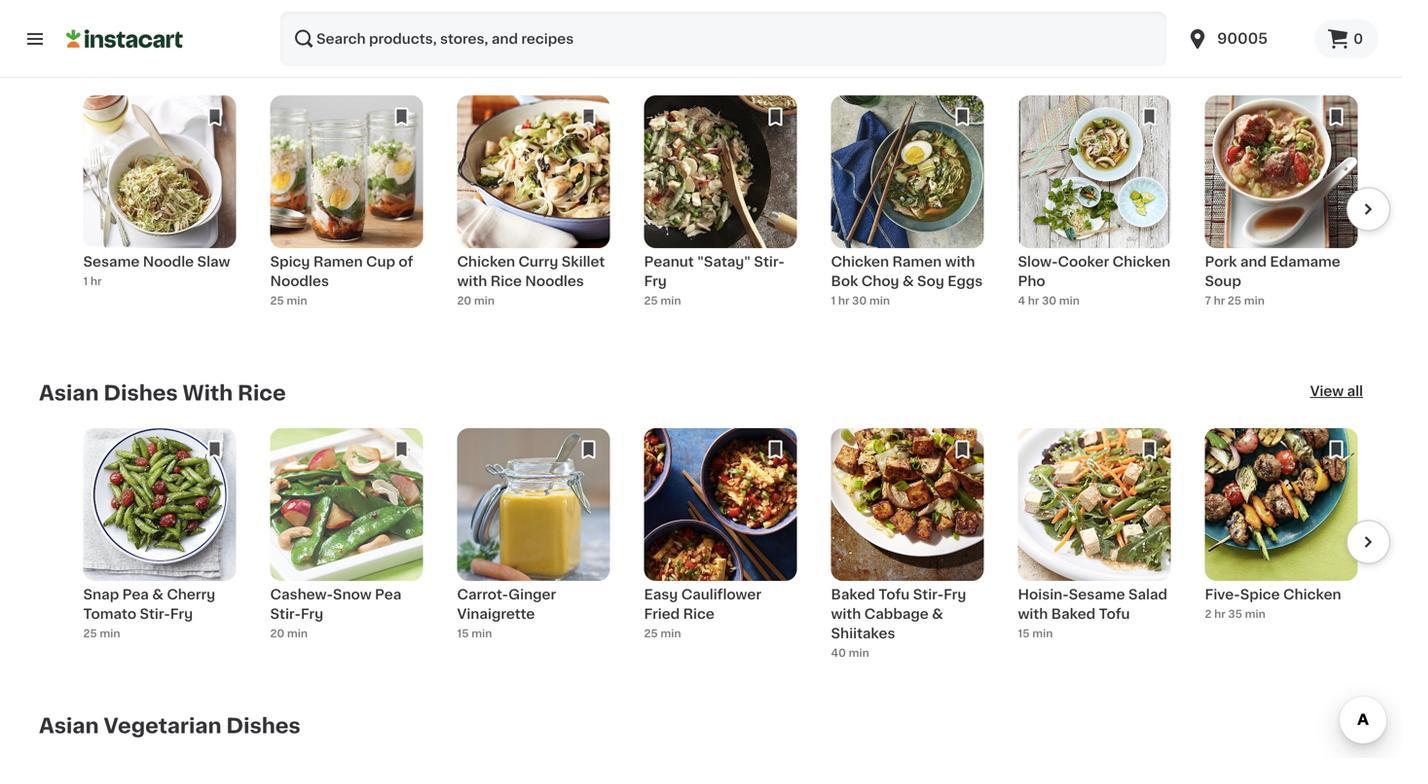 Task type: describe. For each thing, give the bounding box(es) containing it.
20 min for with
[[457, 296, 495, 306]]

3 asian from the top
[[39, 716, 99, 737]]

min down slow-cooker chicken pho
[[1060, 296, 1080, 306]]

stir- inside peanut "satay" stir- fry
[[754, 255, 785, 269]]

20 for cashew-snow pea stir-fry
[[270, 629, 285, 639]]

baked tofu stir-fry with cabbage & shiitakes
[[831, 588, 967, 641]]

25 min for easy cauliflower fried rice
[[644, 629, 681, 639]]

salad
[[1129, 588, 1168, 602]]

pea inside snap pea & cherry tomato stir-fry
[[122, 588, 149, 602]]

noodles inside spicy ramen cup of noodles
[[270, 275, 329, 288]]

soup
[[1205, 275, 1242, 288]]

curry
[[519, 255, 559, 269]]

2 hr 35 min
[[1205, 609, 1266, 620]]

25 for peanut "satay" stir- fry
[[644, 296, 658, 306]]

7 hr 25 min
[[1205, 296, 1265, 306]]

recipe card group containing baked tofu stir-fry with cabbage & shiitakes
[[831, 428, 984, 668]]

cashew-
[[270, 588, 333, 602]]

35
[[1229, 609, 1243, 620]]

30 for bok
[[853, 296, 867, 306]]

view all link for asian dishes with rice
[[1311, 382, 1364, 405]]

fry inside "baked tofu stir-fry with cabbage & shiitakes"
[[944, 588, 967, 602]]

recipe card group containing cashew-snow pea stir-fry
[[270, 428, 423, 668]]

five-
[[1205, 588, 1241, 602]]

1 for sesame noodle slaw
[[83, 276, 88, 287]]

slow-cooker chicken pho
[[1018, 255, 1171, 288]]

sesame noodle slaw
[[83, 255, 230, 269]]

min for chicken curry skillet with rice noodles
[[474, 296, 495, 306]]

chicken inside 'chicken ramen with bok choy & soy eggs'
[[831, 255, 889, 269]]

edamame
[[1271, 255, 1341, 269]]

chicken inside slow-cooker chicken pho
[[1113, 255, 1171, 269]]

25 for spicy ramen cup of noodles
[[270, 296, 284, 306]]

noodle for slaw
[[143, 255, 194, 269]]

stir- inside "baked tofu stir-fry with cabbage & shiitakes"
[[913, 588, 944, 602]]

recipe card group containing snap pea & cherry tomato stir-fry
[[83, 428, 236, 668]]

carrot-
[[457, 588, 509, 602]]

20 min for stir-
[[270, 629, 308, 639]]

hr for five-spice chicken
[[1215, 609, 1226, 620]]

25 min for spicy ramen cup of noodles
[[270, 296, 307, 306]]

baked inside "baked tofu stir-fry with cabbage & shiitakes"
[[831, 588, 876, 602]]

snow
[[333, 588, 372, 602]]

recipe card group containing sesame noodle slaw
[[83, 95, 236, 335]]

recipe card group containing hoisin-sesame salad with baked tofu
[[1018, 428, 1171, 668]]

all for asian dishes with rice
[[1348, 385, 1364, 398]]

dishes for noodle
[[187, 50, 261, 70]]

stir- inside cashew-snow pea stir-fry
[[270, 608, 301, 621]]

min right 35
[[1246, 609, 1266, 620]]

1 vertical spatial dishes
[[104, 383, 178, 404]]

15 min for carrot-ginger vinaigrette
[[457, 629, 492, 639]]

chicken curry skillet with rice noodles
[[457, 255, 605, 288]]

view all link for asian noodle dishes
[[1311, 49, 1364, 72]]

min for easy cauliflower fried rice
[[661, 629, 681, 639]]

min for hoisin-sesame salad with baked tofu
[[1033, 629, 1053, 639]]

15 min for hoisin-sesame salad with baked tofu
[[1018, 629, 1053, 639]]

snap pea & cherry tomato stir-fry
[[83, 588, 215, 621]]

25 for easy cauliflower fried rice
[[644, 629, 658, 639]]

"satay"
[[698, 255, 751, 269]]

item carousel region for asian noodle dishes
[[39, 95, 1391, 335]]

cabbage
[[865, 608, 929, 621]]

soy
[[918, 275, 945, 288]]

hr for sesame noodle slaw
[[90, 276, 102, 287]]

asian noodle dishes
[[39, 50, 261, 70]]

carrot-ginger vinaigrette
[[457, 588, 556, 621]]

recipe card group containing peanut "satay" stir- fry
[[644, 95, 797, 335]]

ramen for choy
[[893, 255, 942, 269]]

15 for carrot-ginger vinaigrette
[[457, 629, 469, 639]]

recipe card group containing slow-cooker chicken pho
[[1018, 95, 1171, 335]]

view for asian dishes with rice
[[1311, 385, 1344, 398]]

spice
[[1241, 588, 1281, 602]]

pho
[[1018, 275, 1046, 288]]

item carousel region for asian dishes with rice
[[39, 428, 1391, 668]]

90005 button
[[1175, 12, 1315, 66]]

rice inside chicken curry skillet with rice noodles
[[491, 275, 522, 288]]

min down the pork and edamame soup on the right top
[[1245, 296, 1265, 306]]

with
[[183, 383, 233, 404]]

90005
[[1218, 32, 1268, 46]]

cooker
[[1058, 255, 1110, 269]]

25 for snap pea & cherry tomato stir-fry
[[83, 629, 97, 639]]

pea inside cashew-snow pea stir-fry
[[375, 588, 402, 602]]

snap
[[83, 588, 119, 602]]

4
[[1018, 296, 1026, 306]]

choy
[[862, 275, 900, 288]]

0
[[1354, 32, 1364, 46]]

recipe card group containing chicken ramen with bok choy & soy eggs
[[831, 95, 984, 335]]



Task type: vqa. For each thing, say whether or not it's contained in the screenshot.
satisfaction
no



Task type: locate. For each thing, give the bounding box(es) containing it.
90005 button
[[1187, 12, 1303, 66]]

30 down pho
[[1042, 296, 1057, 306]]

fry
[[644, 275, 667, 288], [944, 588, 967, 602], [170, 608, 193, 621], [301, 608, 324, 621]]

15 for hoisin-sesame salad with baked tofu
[[1018, 629, 1030, 639]]

noodles
[[270, 275, 329, 288], [525, 275, 584, 288]]

1 horizontal spatial 20
[[457, 296, 472, 306]]

spicy ramen cup of noodles
[[270, 255, 413, 288]]

view all
[[1311, 51, 1364, 65], [1311, 385, 1364, 398]]

noodle
[[104, 50, 182, 70], [143, 255, 194, 269]]

stir- up cabbage
[[913, 588, 944, 602]]

recipe card group containing spicy ramen cup of noodles
[[270, 95, 423, 335]]

0 vertical spatial &
[[903, 275, 914, 288]]

stir-
[[754, 255, 785, 269], [913, 588, 944, 602], [140, 608, 170, 621], [270, 608, 301, 621]]

0 vertical spatial sesame
[[83, 255, 140, 269]]

2 15 min from the left
[[1018, 629, 1053, 639]]

fry inside peanut "satay" stir- fry
[[644, 275, 667, 288]]

min for peanut "satay" stir- fry
[[661, 296, 681, 306]]

chicken left curry
[[457, 255, 515, 269]]

1 vertical spatial baked
[[1052, 608, 1096, 621]]

fry inside snap pea & cherry tomato stir-fry
[[170, 608, 193, 621]]

min for baked tofu stir-fry with cabbage & shiitakes
[[849, 648, 870, 659]]

tofu down salad
[[1099, 608, 1131, 621]]

1 horizontal spatial ramen
[[893, 255, 942, 269]]

stir- down the cherry
[[140, 608, 170, 621]]

15 min down vinaigrette at the left bottom of the page
[[457, 629, 492, 639]]

1 horizontal spatial 1
[[831, 296, 836, 306]]

& right cabbage
[[932, 608, 944, 621]]

asian for asian dishes with rice
[[39, 383, 99, 404]]

1 horizontal spatial rice
[[491, 275, 522, 288]]

rice right with
[[238, 383, 286, 404]]

4 hr 30 min
[[1018, 296, 1080, 306]]

noodles inside chicken curry skillet with rice noodles
[[525, 275, 584, 288]]

2 ramen from the left
[[893, 255, 942, 269]]

15 down vinaigrette at the left bottom of the page
[[457, 629, 469, 639]]

tomato
[[83, 608, 136, 621]]

7
[[1205, 296, 1212, 306]]

ramen
[[314, 255, 363, 269], [893, 255, 942, 269]]

2 horizontal spatial &
[[932, 608, 944, 621]]

1 vertical spatial sesame
[[1069, 588, 1126, 602]]

1 horizontal spatial 15
[[1018, 629, 1030, 639]]

chicken right spice
[[1284, 588, 1342, 602]]

spicy
[[270, 255, 310, 269]]

recipe card group containing five-spice chicken
[[1205, 428, 1358, 668]]

1 view all from the top
[[1311, 51, 1364, 65]]

30 down the bok
[[853, 296, 867, 306]]

baked inside hoisin-sesame salad with baked tofu
[[1052, 608, 1096, 621]]

min for snap pea & cherry tomato stir-fry
[[100, 629, 120, 639]]

0 horizontal spatial ramen
[[314, 255, 363, 269]]

1 ramen from the left
[[314, 255, 363, 269]]

min down 'choy'
[[870, 296, 890, 306]]

2 view all link from the top
[[1311, 382, 1364, 405]]

1 horizontal spatial tofu
[[1099, 608, 1131, 621]]

25 min down fried
[[644, 629, 681, 639]]

pork
[[1205, 255, 1238, 269]]

25 min down 'peanut' on the left of page
[[644, 296, 681, 306]]

hr for chicken ramen with bok choy & soy eggs
[[839, 296, 850, 306]]

hoisin-
[[1018, 588, 1069, 602]]

vegetarian
[[104, 716, 222, 737]]

& left soy
[[903, 275, 914, 288]]

min down 'peanut' on the left of page
[[661, 296, 681, 306]]

1 15 from the left
[[457, 629, 469, 639]]

1 horizontal spatial noodles
[[525, 275, 584, 288]]

0 vertical spatial tofu
[[879, 588, 910, 602]]

recipe card group containing carrot-ginger vinaigrette
[[457, 428, 610, 668]]

0 horizontal spatial pea
[[122, 588, 149, 602]]

1 horizontal spatial 30
[[1042, 296, 1057, 306]]

25 down tomato in the left bottom of the page
[[83, 629, 97, 639]]

recipe card group containing pork and edamame soup
[[1205, 95, 1358, 335]]

1 horizontal spatial 20 min
[[457, 296, 495, 306]]

25 down fried
[[644, 629, 658, 639]]

0 vertical spatial asian
[[39, 50, 99, 70]]

sesame left salad
[[1069, 588, 1126, 602]]

1 vertical spatial rice
[[238, 383, 286, 404]]

15 down hoisin-
[[1018, 629, 1030, 639]]

20 min down cashew-
[[270, 629, 308, 639]]

0 vertical spatial baked
[[831, 588, 876, 602]]

pea right snow
[[375, 588, 402, 602]]

25 min down tomato in the left bottom of the page
[[83, 629, 120, 639]]

2 vertical spatial &
[[932, 608, 944, 621]]

0 vertical spatial all
[[1348, 51, 1364, 65]]

20 down chicken curry skillet with rice noodles
[[457, 296, 472, 306]]

skillet
[[562, 255, 605, 269]]

1 view all link from the top
[[1311, 49, 1364, 72]]

2 view all from the top
[[1311, 385, 1364, 398]]

item carousel region containing snap pea & cherry tomato stir-fry
[[39, 428, 1391, 668]]

1 vertical spatial all
[[1348, 385, 1364, 398]]

min for spicy ramen cup of noodles
[[287, 296, 307, 306]]

2 pea from the left
[[375, 588, 402, 602]]

with inside hoisin-sesame salad with baked tofu
[[1018, 608, 1049, 621]]

0 horizontal spatial sesame
[[83, 255, 140, 269]]

0 button
[[1315, 19, 1379, 58]]

chicken ramen with bok choy & soy eggs
[[831, 255, 983, 288]]

25 min
[[270, 296, 307, 306], [644, 296, 681, 306], [83, 629, 120, 639], [644, 629, 681, 639]]

1 vertical spatial view
[[1311, 385, 1344, 398]]

noodle for dishes
[[104, 50, 182, 70]]

2 asian from the top
[[39, 383, 99, 404]]

view all for asian dishes with rice
[[1311, 385, 1364, 398]]

sesame inside hoisin-sesame salad with baked tofu
[[1069, 588, 1126, 602]]

1 vertical spatial view all link
[[1311, 382, 1364, 405]]

25 down spicy
[[270, 296, 284, 306]]

1 down sesame noodle slaw
[[83, 276, 88, 287]]

0 horizontal spatial rice
[[238, 383, 286, 404]]

2 horizontal spatial rice
[[683, 608, 715, 621]]

ramen up soy
[[893, 255, 942, 269]]

0 vertical spatial 1
[[83, 276, 88, 287]]

chicken right cooker
[[1113, 255, 1171, 269]]

min down vinaigrette at the left bottom of the page
[[472, 629, 492, 639]]

Search field
[[281, 12, 1167, 66]]

25
[[270, 296, 284, 306], [644, 296, 658, 306], [1228, 296, 1242, 306], [83, 629, 97, 639], [644, 629, 658, 639]]

None search field
[[281, 12, 1167, 66]]

fry left hoisin-
[[944, 588, 967, 602]]

stir- inside snap pea & cherry tomato stir-fry
[[140, 608, 170, 621]]

five-spice chicken
[[1205, 588, 1342, 602]]

25 min for peanut "satay" stir- fry
[[644, 296, 681, 306]]

fried
[[644, 608, 680, 621]]

fry down the cherry
[[170, 608, 193, 621]]

0 horizontal spatial 1
[[83, 276, 88, 287]]

1 horizontal spatial pea
[[375, 588, 402, 602]]

baked
[[831, 588, 876, 602], [1052, 608, 1096, 621]]

2 15 from the left
[[1018, 629, 1030, 639]]

recipe card group containing easy cauliflower fried rice
[[644, 428, 797, 668]]

vinaigrette
[[457, 608, 535, 621]]

hr down sesame noodle slaw
[[90, 276, 102, 287]]

rice down curry
[[491, 275, 522, 288]]

0 horizontal spatial baked
[[831, 588, 876, 602]]

item carousel region containing sesame noodle slaw
[[39, 95, 1391, 335]]

ginger
[[509, 588, 556, 602]]

1 vertical spatial view all
[[1311, 385, 1364, 398]]

eggs
[[948, 275, 983, 288]]

0 horizontal spatial 20
[[270, 629, 285, 639]]

1 pea from the left
[[122, 588, 149, 602]]

asian
[[39, 50, 99, 70], [39, 383, 99, 404], [39, 716, 99, 737]]

asian dishes with rice
[[39, 383, 286, 404]]

2 noodles from the left
[[525, 275, 584, 288]]

dishes for vegetarian
[[226, 716, 301, 737]]

0 vertical spatial view
[[1311, 51, 1344, 65]]

0 vertical spatial item carousel region
[[39, 95, 1391, 335]]

rice
[[491, 275, 522, 288], [238, 383, 286, 404], [683, 608, 715, 621]]

fry down 'peanut' on the left of page
[[644, 275, 667, 288]]

hr for slow-cooker chicken pho
[[1028, 296, 1040, 306]]

pea up tomato in the left bottom of the page
[[122, 588, 149, 602]]

2 item carousel region from the top
[[39, 428, 1391, 668]]

view
[[1311, 51, 1344, 65], [1311, 385, 1344, 398]]

with inside 'chicken ramen with bok choy & soy eggs'
[[946, 255, 976, 269]]

min down hoisin-
[[1033, 629, 1053, 639]]

1 horizontal spatial baked
[[1052, 608, 1096, 621]]

1 vertical spatial tofu
[[1099, 608, 1131, 621]]

asian vegetarian dishes
[[39, 716, 301, 737]]

peanut
[[644, 255, 694, 269]]

1 30 from the left
[[853, 296, 867, 306]]

0 horizontal spatial 30
[[853, 296, 867, 306]]

20 for chicken curry skillet with rice noodles
[[457, 296, 472, 306]]

hr for pork and edamame soup
[[1214, 296, 1226, 306]]

25 min for snap pea & cherry tomato stir-fry
[[83, 629, 120, 639]]

2 all from the top
[[1348, 385, 1364, 398]]

1 vertical spatial &
[[152, 588, 164, 602]]

1 asian from the top
[[39, 50, 99, 70]]

view all for asian noodle dishes
[[1311, 51, 1364, 65]]

chicken inside chicken curry skillet with rice noodles
[[457, 255, 515, 269]]

0 vertical spatial rice
[[491, 275, 522, 288]]

peanut "satay" stir- fry
[[644, 255, 785, 288]]

2 vertical spatial dishes
[[226, 716, 301, 737]]

30 for pho
[[1042, 296, 1057, 306]]

0 horizontal spatial 15
[[457, 629, 469, 639]]

with inside "baked tofu stir-fry with cabbage & shiitakes"
[[831, 608, 861, 621]]

0 horizontal spatial 20 min
[[270, 629, 308, 639]]

0 vertical spatial view all
[[1311, 51, 1364, 65]]

15 min
[[457, 629, 492, 639], [1018, 629, 1053, 639]]

recipe card group containing chicken curry skillet with rice noodles
[[457, 95, 610, 335]]

stir- down cashew-
[[270, 608, 301, 621]]

&
[[903, 275, 914, 288], [152, 588, 164, 602], [932, 608, 944, 621]]

hr right 2
[[1215, 609, 1226, 620]]

noodles down spicy
[[270, 275, 329, 288]]

hr
[[90, 276, 102, 287], [839, 296, 850, 306], [1028, 296, 1040, 306], [1214, 296, 1226, 306], [1215, 609, 1226, 620]]

min down cashew-
[[287, 629, 308, 639]]

bok
[[831, 275, 859, 288]]

rice down cauliflower
[[683, 608, 715, 621]]

dishes
[[187, 50, 261, 70], [104, 383, 178, 404], [226, 716, 301, 737]]

rice inside easy cauliflower fried rice
[[683, 608, 715, 621]]

1 vertical spatial asian
[[39, 383, 99, 404]]

1 vertical spatial item carousel region
[[39, 428, 1391, 668]]

& inside snap pea & cherry tomato stir-fry
[[152, 588, 164, 602]]

30
[[853, 296, 867, 306], [1042, 296, 1057, 306]]

2 30 from the left
[[1042, 296, 1057, 306]]

pork and edamame soup
[[1205, 255, 1341, 288]]

0 horizontal spatial &
[[152, 588, 164, 602]]

1 horizontal spatial 15 min
[[1018, 629, 1053, 639]]

min down tomato in the left bottom of the page
[[100, 629, 120, 639]]

min down spicy
[[287, 296, 307, 306]]

& inside 'chicken ramen with bok choy & soy eggs'
[[903, 275, 914, 288]]

0 horizontal spatial tofu
[[879, 588, 910, 602]]

0 vertical spatial 20 min
[[457, 296, 495, 306]]

1 15 min from the left
[[457, 629, 492, 639]]

0 vertical spatial 20
[[457, 296, 472, 306]]

1
[[83, 276, 88, 287], [831, 296, 836, 306]]

all for asian noodle dishes
[[1348, 51, 1364, 65]]

1 horizontal spatial sesame
[[1069, 588, 1126, 602]]

easy cauliflower fried rice
[[644, 588, 762, 621]]

tofu
[[879, 588, 910, 602], [1099, 608, 1131, 621]]

min for carrot-ginger vinaigrette
[[472, 629, 492, 639]]

hr right 4
[[1028, 296, 1040, 306]]

chicken up the bok
[[831, 255, 889, 269]]

ramen inside spicy ramen cup of noodles
[[314, 255, 363, 269]]

1 noodles from the left
[[270, 275, 329, 288]]

1 item carousel region from the top
[[39, 95, 1391, 335]]

sesame up 1 hr
[[83, 255, 140, 269]]

tofu inside hoisin-sesame salad with baked tofu
[[1099, 608, 1131, 621]]

noodle inside recipe card group
[[143, 255, 194, 269]]

0 horizontal spatial 15 min
[[457, 629, 492, 639]]

hr right 7
[[1214, 296, 1226, 306]]

1 view from the top
[[1311, 51, 1344, 65]]

with
[[946, 255, 976, 269], [457, 275, 487, 288], [831, 608, 861, 621], [1018, 608, 1049, 621]]

hoisin-sesame salad with baked tofu
[[1018, 588, 1168, 621]]

& inside "baked tofu stir-fry with cabbage & shiitakes"
[[932, 608, 944, 621]]

baked up shiitakes
[[831, 588, 876, 602]]

shiitakes
[[831, 627, 896, 641]]

all
[[1348, 51, 1364, 65], [1348, 385, 1364, 398]]

easy
[[644, 588, 678, 602]]

slow-
[[1018, 255, 1058, 269]]

min down shiitakes
[[849, 648, 870, 659]]

baked down hoisin-
[[1052, 608, 1096, 621]]

1 vertical spatial 20 min
[[270, 629, 308, 639]]

0 vertical spatial view all link
[[1311, 49, 1364, 72]]

of
[[399, 255, 413, 269]]

cashew-snow pea stir-fry
[[270, 588, 402, 621]]

40 min
[[831, 648, 870, 659]]

1 vertical spatial noodle
[[143, 255, 194, 269]]

40
[[831, 648, 846, 659]]

1 for chicken ramen with bok choy & soy eggs
[[831, 296, 836, 306]]

20 down cashew-
[[270, 629, 285, 639]]

cauliflower
[[682, 588, 762, 602]]

1 horizontal spatial &
[[903, 275, 914, 288]]

instacart logo image
[[66, 27, 183, 51]]

cherry
[[167, 588, 215, 602]]

2 view from the top
[[1311, 385, 1344, 398]]

15
[[457, 629, 469, 639], [1018, 629, 1030, 639]]

20 min down chicken curry skillet with rice noodles
[[457, 296, 495, 306]]

1 hr 30 min
[[831, 296, 890, 306]]

25 min down spicy
[[270, 296, 307, 306]]

25 down 'peanut' on the left of page
[[644, 296, 658, 306]]

hr down the bok
[[839, 296, 850, 306]]

asian for asian noodle dishes
[[39, 50, 99, 70]]

25 down soup
[[1228, 296, 1242, 306]]

1 vertical spatial 1
[[831, 296, 836, 306]]

view all link
[[1311, 49, 1364, 72], [1311, 382, 1364, 405]]

min
[[287, 296, 307, 306], [474, 296, 495, 306], [661, 296, 681, 306], [870, 296, 890, 306], [1060, 296, 1080, 306], [1245, 296, 1265, 306], [1246, 609, 1266, 620], [100, 629, 120, 639], [287, 629, 308, 639], [472, 629, 492, 639], [661, 629, 681, 639], [1033, 629, 1053, 639], [849, 648, 870, 659]]

ramen inside 'chicken ramen with bok choy & soy eggs'
[[893, 255, 942, 269]]

min for cashew-snow pea stir-fry
[[287, 629, 308, 639]]

0 vertical spatial noodle
[[104, 50, 182, 70]]

item carousel region
[[39, 95, 1391, 335], [39, 428, 1391, 668]]

chicken
[[457, 255, 515, 269], [831, 255, 889, 269], [1113, 255, 1171, 269], [1284, 588, 1342, 602]]

sesame
[[83, 255, 140, 269], [1069, 588, 1126, 602]]

rice for asian dishes with rice
[[238, 383, 286, 404]]

tofu inside "baked tofu stir-fry with cabbage & shiitakes"
[[879, 588, 910, 602]]

and
[[1241, 255, 1267, 269]]

view for asian noodle dishes
[[1311, 51, 1344, 65]]

1 down the bok
[[831, 296, 836, 306]]

2 vertical spatial rice
[[683, 608, 715, 621]]

ramen left the cup
[[314, 255, 363, 269]]

stir- right "satay"
[[754, 255, 785, 269]]

ramen for noodles
[[314, 255, 363, 269]]

noodles down curry
[[525, 275, 584, 288]]

min down chicken curry skillet with rice noodles
[[474, 296, 495, 306]]

1 all from the top
[[1348, 51, 1364, 65]]

fry down cashew-
[[301, 608, 324, 621]]

0 vertical spatial dishes
[[187, 50, 261, 70]]

recipe card group
[[83, 95, 236, 335], [270, 95, 423, 335], [457, 95, 610, 335], [644, 95, 797, 335], [831, 95, 984, 335], [1018, 95, 1171, 335], [1205, 95, 1358, 335], [83, 428, 236, 668], [270, 428, 423, 668], [457, 428, 610, 668], [644, 428, 797, 668], [831, 428, 984, 668], [1018, 428, 1171, 668], [1205, 428, 1358, 668]]

rice for easy cauliflower fried rice
[[683, 608, 715, 621]]

2
[[1205, 609, 1212, 620]]

2 vertical spatial asian
[[39, 716, 99, 737]]

fry inside cashew-snow pea stir-fry
[[301, 608, 324, 621]]

min down fried
[[661, 629, 681, 639]]

cup
[[366, 255, 395, 269]]

15 min down hoisin-
[[1018, 629, 1053, 639]]

& left the cherry
[[152, 588, 164, 602]]

20 min
[[457, 296, 495, 306], [270, 629, 308, 639]]

tofu up cabbage
[[879, 588, 910, 602]]

1 vertical spatial 20
[[270, 629, 285, 639]]

1 hr
[[83, 276, 102, 287]]

0 horizontal spatial noodles
[[270, 275, 329, 288]]

slaw
[[197, 255, 230, 269]]

20
[[457, 296, 472, 306], [270, 629, 285, 639]]

pea
[[122, 588, 149, 602], [375, 588, 402, 602]]

with inside chicken curry skillet with rice noodles
[[457, 275, 487, 288]]



